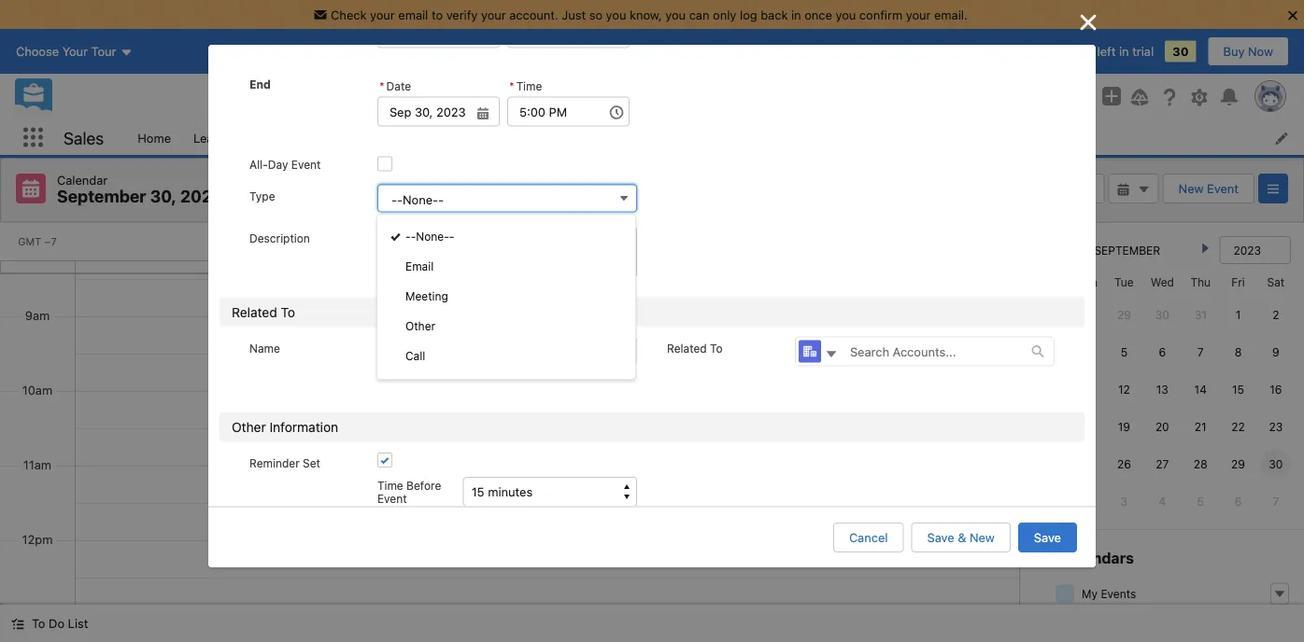 Task type: locate. For each thing, give the bounding box(es) containing it.
1 vertical spatial new
[[970, 531, 995, 545]]

buy now button
[[1208, 37, 1289, 66]]

to
[[281, 305, 295, 320], [710, 343, 723, 356], [32, 617, 45, 631]]

*
[[379, 80, 385, 93], [509, 80, 515, 93]]

30 down wed
[[1156, 308, 1170, 321]]

--none-- down all-day event checkbox
[[391, 193, 444, 207]]

1 horizontal spatial event
[[377, 492, 407, 505]]

2 up my calendars
[[1083, 495, 1090, 508]]

my up hide items image
[[1035, 549, 1057, 567]]

1 horizontal spatial *
[[509, 80, 515, 93]]

save
[[927, 531, 955, 545], [1034, 531, 1061, 545]]

0 horizontal spatial 28
[[1080, 308, 1093, 321]]

1 vertical spatial none-
[[416, 230, 449, 243]]

my right hide items image
[[1082, 588, 1098, 601]]

2023
[[180, 186, 223, 207]]

time left before
[[377, 479, 403, 492]]

inverse image
[[1077, 11, 1100, 34]]

7 up 14
[[1198, 346, 1204, 359]]

1 horizontal spatial 28
[[1194, 458, 1208, 471]]

2 vertical spatial to
[[32, 617, 45, 631]]

time before event
[[377, 479, 441, 505]]

new inside button
[[1179, 182, 1204, 196]]

2 horizontal spatial you
[[836, 8, 856, 22]]

list containing home
[[126, 121, 1304, 155]]

0 vertical spatial 6
[[1159, 346, 1166, 359]]

0 vertical spatial 29
[[1117, 308, 1131, 321]]

2 down sat
[[1273, 308, 1280, 321]]

other up call
[[406, 320, 436, 333]]

30
[[1173, 44, 1189, 58], [1156, 308, 1170, 321], [1269, 458, 1283, 471]]

0 horizontal spatial 1
[[1046, 495, 1051, 508]]

email
[[406, 260, 434, 273]]

0 vertical spatial 2
[[1273, 308, 1280, 321]]

0 vertical spatial 3
[[1045, 346, 1052, 359]]

event
[[291, 159, 321, 172], [1207, 182, 1239, 196], [377, 492, 407, 505]]

email link
[[377, 252, 635, 282]]

* for * time
[[509, 80, 515, 93]]

2 horizontal spatial event
[[1207, 182, 1239, 196]]

1 vertical spatial 7
[[1273, 495, 1279, 508]]

5
[[1121, 346, 1128, 359], [1197, 495, 1204, 508]]

6 down the 22
[[1235, 495, 1242, 508]]

2 save from the left
[[1034, 531, 1061, 545]]

Description text field
[[377, 226, 637, 279]]

1 vertical spatial event
[[1207, 182, 1239, 196]]

12
[[1118, 383, 1130, 396]]

1 horizontal spatial new
[[1179, 182, 1204, 196]]

1 vertical spatial related to
[[667, 343, 723, 356]]

0 vertical spatial --none--
[[391, 193, 444, 207]]

0 horizontal spatial you
[[606, 8, 626, 22]]

0 horizontal spatial *
[[379, 80, 385, 93]]

1 vertical spatial related
[[667, 343, 707, 356]]

grid
[[1030, 268, 1295, 520]]

29 down tue
[[1117, 308, 1131, 321]]

1 vertical spatial september
[[1095, 244, 1161, 257]]

0 horizontal spatial other
[[232, 420, 266, 435]]

0 horizontal spatial 7
[[1198, 346, 1204, 359]]

september down sales
[[57, 186, 146, 207]]

list
[[126, 121, 1304, 155]]

28 down mon
[[1080, 308, 1093, 321]]

0 horizontal spatial to
[[32, 617, 45, 631]]

29 down the 22
[[1232, 458, 1246, 471]]

2 vertical spatial 30
[[1269, 458, 1283, 471]]

0 horizontal spatial 30
[[1156, 308, 1170, 321]]

2 horizontal spatial 30
[[1269, 458, 1283, 471]]

other information
[[232, 420, 338, 435]]

0 vertical spatial my
[[1035, 549, 1057, 567]]

save up my calendars
[[1034, 531, 1061, 545]]

all-
[[249, 159, 268, 172]]

1 vertical spatial to
[[710, 343, 723, 356]]

new event button
[[1163, 174, 1255, 204]]

sat
[[1268, 276, 1285, 289]]

account.
[[509, 8, 559, 22]]

* left date
[[379, 80, 385, 93]]

text default image
[[1117, 183, 1130, 196], [1138, 183, 1151, 196], [825, 348, 838, 361], [1274, 588, 1287, 601]]

related to
[[232, 305, 295, 320], [667, 343, 723, 356]]

check
[[331, 8, 367, 22]]

new
[[1179, 182, 1204, 196], [970, 531, 995, 545]]

1 vertical spatial 28
[[1194, 458, 1208, 471]]

group containing *
[[377, 76, 500, 127]]

leave feedback link
[[960, 44, 1051, 58]]

0 vertical spatial other
[[406, 320, 436, 333]]

email.
[[934, 8, 968, 22]]

1 vertical spatial time
[[377, 479, 403, 492]]

7 down 30 cell
[[1273, 495, 1279, 508]]

2 horizontal spatial text default image
[[1032, 345, 1045, 359]]

5 right "4"
[[1197, 495, 1204, 508]]

back
[[761, 8, 788, 22]]

0 horizontal spatial 6
[[1159, 346, 1166, 359]]

None text field
[[377, 97, 500, 127], [507, 97, 630, 127], [377, 97, 500, 127], [507, 97, 630, 127]]

save left "&"
[[927, 531, 955, 545]]

home
[[138, 131, 171, 145]]

cancel
[[849, 531, 888, 545]]

2 * from the left
[[509, 80, 515, 93]]

other link
[[377, 312, 635, 342]]

0 horizontal spatial event
[[291, 159, 321, 172]]

--none-- button
[[377, 185, 637, 213]]

1 horizontal spatial my
[[1082, 588, 1098, 601]]

your left email
[[370, 8, 395, 22]]

--none--
[[391, 193, 444, 207], [406, 230, 455, 243]]

* down account.
[[509, 80, 515, 93]]

cancel button
[[833, 523, 904, 553]]

9
[[1273, 346, 1280, 359]]

text default image
[[1032, 345, 1045, 359], [407, 348, 420, 361], [11, 618, 24, 631]]

1 horizontal spatial 1
[[1236, 308, 1241, 321]]

buy now
[[1224, 44, 1274, 58]]

can
[[689, 8, 710, 22]]

0 vertical spatial none-
[[403, 193, 438, 207]]

your left email.
[[906, 8, 931, 22]]

1 horizontal spatial 5
[[1197, 495, 1204, 508]]

save & new button
[[912, 523, 1011, 553]]

1 horizontal spatial 30
[[1173, 44, 1189, 58]]

name
[[249, 343, 280, 356]]

0 horizontal spatial new
[[970, 531, 995, 545]]

event inside the new event button
[[1207, 182, 1239, 196]]

text default image inside to do list button
[[11, 618, 24, 631]]

0 horizontal spatial related
[[232, 305, 277, 320]]

23
[[1269, 420, 1283, 434]]

type
[[249, 190, 275, 203]]

2 horizontal spatial to
[[710, 343, 723, 356]]

1 horizontal spatial related to
[[667, 343, 723, 356]]

1 horizontal spatial time
[[516, 80, 542, 93]]

call link
[[377, 342, 635, 372]]

to do list button
[[0, 605, 99, 643]]

1 vertical spatial in
[[1119, 44, 1129, 58]]

leave
[[960, 44, 993, 58]]

0 horizontal spatial text default image
[[11, 618, 24, 631]]

0 vertical spatial related to
[[232, 305, 295, 320]]

0 vertical spatial new
[[1179, 182, 1204, 196]]

0 horizontal spatial save
[[927, 531, 955, 545]]

in right left
[[1119, 44, 1129, 58]]

* inside group
[[379, 80, 385, 93]]

my
[[1035, 549, 1057, 567], [1082, 588, 1098, 601]]

0 horizontal spatial 3
[[1045, 346, 1052, 359]]

20
[[1156, 420, 1170, 434]]

other up reminder
[[232, 420, 266, 435]]

once
[[805, 8, 832, 22]]

new event
[[1179, 182, 1239, 196]]

14
[[1195, 383, 1207, 396]]

1 vertical spatial 2
[[1083, 495, 1090, 508]]

september inside calendar september 30, 2023
[[57, 186, 146, 207]]

30 down 23
[[1269, 458, 1283, 471]]

1 horizontal spatial you
[[666, 8, 686, 22]]

11am
[[23, 458, 52, 472]]

0 horizontal spatial related to
[[232, 305, 295, 320]]

1 horizontal spatial save
[[1034, 531, 1061, 545]]

1 up save button
[[1046, 495, 1051, 508]]

in right back
[[791, 8, 801, 22]]

0 vertical spatial 28
[[1080, 308, 1093, 321]]

1 vertical spatial other
[[232, 420, 266, 435]]

2 horizontal spatial your
[[906, 8, 931, 22]]

30 inside 30 cell
[[1269, 458, 1283, 471]]

1 horizontal spatial 2
[[1273, 308, 1280, 321]]

group
[[377, 76, 500, 127]]

calendar september 30, 2023
[[57, 173, 223, 207]]

0 vertical spatial event
[[291, 159, 321, 172]]

know,
[[630, 8, 662, 22]]

3 you from the left
[[836, 8, 856, 22]]

1 horizontal spatial september
[[1095, 244, 1161, 257]]

none- inside 'popup button'
[[403, 193, 438, 207]]

−7
[[44, 236, 57, 248]]

1 * from the left
[[379, 80, 385, 93]]

event inside the time before event
[[377, 492, 407, 505]]

save & new
[[927, 531, 995, 545]]

1 horizontal spatial in
[[1119, 44, 1129, 58]]

1 down fri
[[1236, 308, 1241, 321]]

information
[[270, 420, 338, 435]]

reminder set
[[249, 458, 320, 471]]

you right "so"
[[606, 8, 626, 22]]

0 horizontal spatial september
[[57, 186, 146, 207]]

now
[[1248, 44, 1274, 58]]

mon
[[1075, 276, 1098, 289]]

to do list
[[32, 617, 88, 631]]

1
[[1236, 308, 1241, 321], [1046, 495, 1051, 508]]

2
[[1273, 308, 1280, 321], [1083, 495, 1090, 508]]

-
[[391, 193, 397, 207], [397, 193, 403, 207], [438, 193, 444, 207], [406, 230, 411, 243], [411, 230, 416, 243], [449, 230, 455, 243]]

1 horizontal spatial 7
[[1273, 495, 1279, 508]]

0 vertical spatial in
[[791, 8, 801, 22]]

1 horizontal spatial your
[[481, 8, 506, 22]]

1 horizontal spatial 3
[[1121, 495, 1128, 508]]

time down account.
[[516, 80, 542, 93]]

0 horizontal spatial my
[[1035, 549, 1057, 567]]

do
[[49, 617, 65, 631]]

buy
[[1224, 44, 1245, 58]]

0 vertical spatial september
[[57, 186, 146, 207]]

1 vertical spatial 6
[[1235, 495, 1242, 508]]

related
[[232, 305, 277, 320], [667, 343, 707, 356]]

september
[[57, 186, 146, 207], [1095, 244, 1161, 257]]

event for time before event
[[377, 492, 407, 505]]

30 right the trial
[[1173, 44, 1189, 58]]

0 horizontal spatial your
[[370, 8, 395, 22]]

your right verify
[[481, 8, 506, 22]]

1 horizontal spatial other
[[406, 320, 436, 333]]

2 vertical spatial event
[[377, 492, 407, 505]]

september up tue
[[1095, 244, 1161, 257]]

other
[[406, 320, 436, 333], [232, 420, 266, 435]]

6 up 13
[[1159, 346, 1166, 359]]

18
[[1080, 420, 1093, 434]]

1 vertical spatial --none--
[[406, 230, 455, 243]]

accounts image
[[799, 341, 821, 363]]

28 down 21
[[1194, 458, 1208, 471]]

list item
[[584, 121, 682, 155]]

1 save from the left
[[927, 531, 955, 545]]

1 vertical spatial 1
[[1046, 495, 1051, 508]]

0 vertical spatial 7
[[1198, 346, 1204, 359]]

1 vertical spatial 29
[[1232, 458, 1246, 471]]

1 horizontal spatial to
[[281, 305, 295, 320]]

5 up 12
[[1121, 346, 1128, 359]]

you left can
[[666, 8, 686, 22]]

your
[[370, 8, 395, 22], [481, 8, 506, 22], [906, 8, 931, 22]]

1 vertical spatial 3
[[1121, 495, 1128, 508]]

0 vertical spatial time
[[516, 80, 542, 93]]

0 horizontal spatial time
[[377, 479, 403, 492]]

0 horizontal spatial 5
[[1121, 346, 1128, 359]]

you right once at the top of the page
[[836, 8, 856, 22]]

--none-- up email
[[406, 230, 455, 243]]

1 vertical spatial my
[[1082, 588, 1098, 601]]



Task type: describe. For each thing, give the bounding box(es) containing it.
12pm
[[22, 533, 53, 547]]

0 vertical spatial to
[[281, 305, 295, 320]]

list
[[68, 617, 88, 631]]

calendars
[[1061, 549, 1134, 567]]

--none-- inside --none-- link
[[406, 230, 455, 243]]

so
[[589, 8, 603, 22]]

&
[[958, 531, 967, 545]]

my events
[[1082, 588, 1136, 601]]

days left in trial
[[1066, 44, 1154, 58]]

1 horizontal spatial 29
[[1232, 458, 1246, 471]]

end
[[249, 78, 271, 91]]

22
[[1232, 420, 1245, 434]]

1 vertical spatial 5
[[1197, 495, 1204, 508]]

1 vertical spatial 30
[[1156, 308, 1170, 321]]

before
[[407, 479, 441, 492]]

event for all-day event
[[291, 159, 321, 172]]

2 you from the left
[[666, 8, 686, 22]]

1 you from the left
[[606, 8, 626, 22]]

gmt
[[18, 236, 41, 248]]

10am
[[22, 383, 53, 398]]

leave feedback
[[960, 44, 1051, 58]]

0 horizontal spatial 2
[[1083, 495, 1090, 508]]

confirm
[[860, 8, 903, 22]]

check your email to verify your account. just so you know, you can only log back in once you confirm your email.
[[331, 8, 968, 22]]

all-day event
[[249, 159, 321, 172]]

0 vertical spatial 5
[[1121, 346, 1128, 359]]

0 horizontal spatial in
[[791, 8, 801, 22]]

other for other information
[[232, 420, 266, 435]]

only
[[713, 8, 737, 22]]

1 your from the left
[[370, 8, 395, 22]]

leads link
[[182, 121, 238, 155]]

just
[[562, 8, 586, 22]]

save for save & new
[[927, 531, 955, 545]]

--none-- link
[[377, 222, 635, 252]]

hide items image
[[1056, 585, 1075, 604]]

sales
[[64, 128, 104, 148]]

2 your from the left
[[481, 8, 506, 22]]

9am
[[25, 309, 50, 323]]

--none-- inside 'popup button'
[[391, 193, 444, 207]]

email
[[398, 8, 428, 22]]

13
[[1157, 383, 1169, 396]]

tue
[[1115, 276, 1134, 289]]

home link
[[126, 121, 182, 155]]

21
[[1195, 420, 1207, 434]]

meeting
[[406, 290, 448, 303]]

save button
[[1018, 523, 1077, 553]]

grid containing mon
[[1030, 268, 1295, 520]]

my for my calendars
[[1035, 549, 1057, 567]]

reminder
[[249, 458, 300, 471]]

0 vertical spatial 1
[[1236, 308, 1241, 321]]

time inside the time before event
[[377, 479, 403, 492]]

feedback
[[996, 44, 1051, 58]]

my for my events
[[1082, 588, 1098, 601]]

events
[[1101, 588, 1136, 601]]

fri
[[1232, 276, 1245, 289]]

* for * date
[[379, 80, 385, 93]]

calendar
[[57, 173, 108, 187]]

8
[[1235, 346, 1242, 359]]

0 vertical spatial 30
[[1173, 44, 1189, 58]]

new inside button
[[970, 531, 995, 545]]

3 your from the left
[[906, 8, 931, 22]]

All-Day Event checkbox
[[377, 157, 392, 172]]

30 cell
[[1257, 446, 1295, 483]]

1 horizontal spatial text default image
[[407, 348, 420, 361]]

my calendars
[[1035, 549, 1134, 567]]

log
[[740, 8, 757, 22]]

15
[[1232, 383, 1245, 396]]

wed
[[1151, 276, 1174, 289]]

save for save
[[1034, 531, 1061, 545]]

16
[[1270, 383, 1282, 396]]

trial
[[1133, 44, 1154, 58]]

days
[[1066, 44, 1094, 58]]

meeting link
[[377, 282, 635, 312]]

call
[[406, 349, 425, 363]]

1pm
[[26, 608, 49, 622]]

other for other
[[406, 320, 436, 333]]

thu
[[1191, 276, 1211, 289]]

26
[[1117, 458, 1131, 471]]

0 horizontal spatial 29
[[1117, 308, 1131, 321]]

set
[[303, 458, 320, 471]]

1 horizontal spatial 6
[[1235, 495, 1242, 508]]

verify
[[446, 8, 478, 22]]

to inside button
[[32, 617, 45, 631]]

* time
[[509, 80, 542, 93]]

1 horizontal spatial related
[[667, 343, 707, 356]]

search...
[[473, 90, 523, 104]]

to
[[432, 8, 443, 22]]

* date
[[379, 80, 411, 93]]

search... button
[[436, 82, 810, 112]]

30,
[[150, 186, 176, 207]]

day
[[268, 159, 288, 172]]

gmt −7
[[18, 236, 57, 248]]

0 vertical spatial related
[[232, 305, 277, 320]]

left
[[1097, 44, 1116, 58]]

27
[[1156, 458, 1169, 471]]

4
[[1159, 495, 1166, 508]]

leads
[[193, 131, 227, 145]]

19
[[1118, 420, 1131, 434]]



Task type: vqa. For each thing, say whether or not it's contained in the screenshot.
TUE
yes



